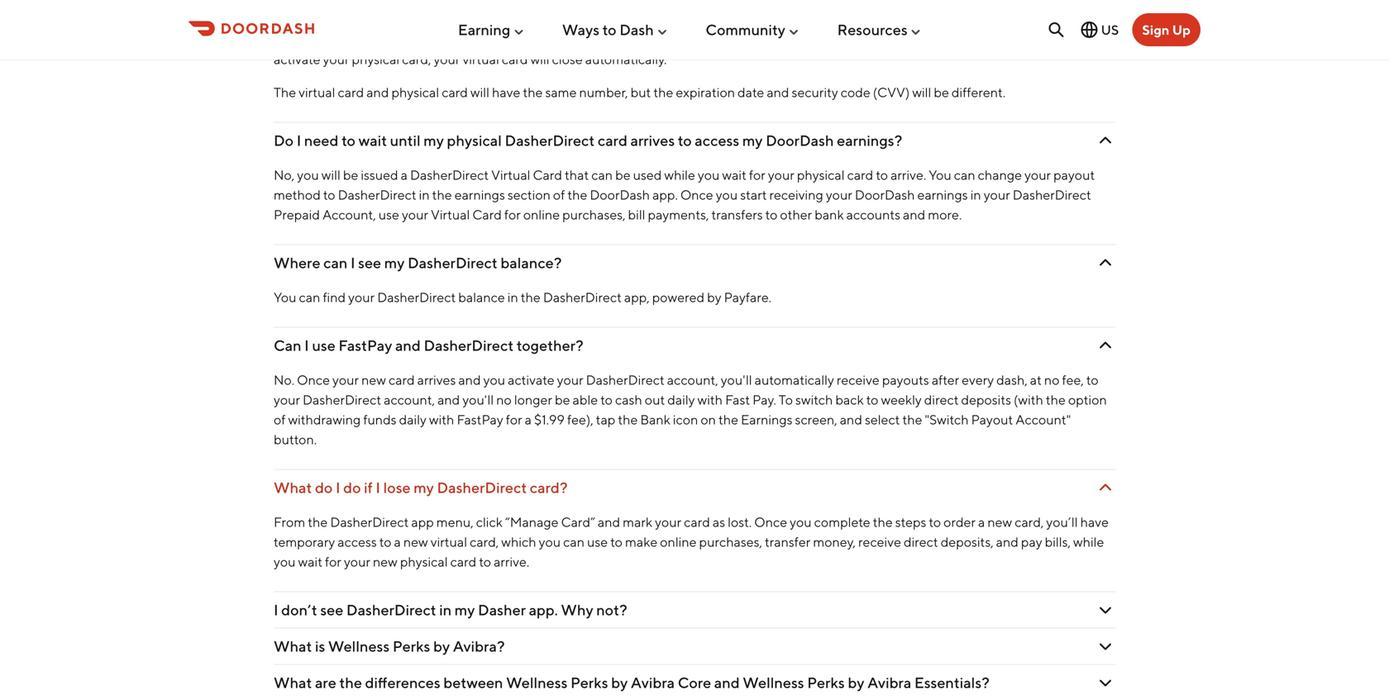 Task type: locate. For each thing, give the bounding box(es) containing it.
where
[[274, 254, 320, 271]]

you up transfer
[[790, 514, 812, 530]]

a inside no. once your new card arrives and you activate your dasherdirect account, you'll automatically receive payouts after every dash, at no fee, to your dasherdirect account, and you'll no longer be able to cash out daily with fast pay. to switch back to weekly direct deposits (with the option of withdrawing funds daily with fastpay for a $1.99 fee), tap the bank icon on the earnings screen, and select the "switch payout account" button.
[[525, 412, 532, 427]]

purchases,
[[563, 31, 626, 47], [562, 207, 626, 222], [699, 534, 762, 550]]

direct down steps
[[904, 534, 938, 550]]

2 vertical spatial access
[[338, 534, 377, 550]]

order
[[944, 514, 976, 530]]

receiving
[[770, 187, 824, 202]]

temporary
[[392, 11, 454, 27], [274, 534, 335, 550]]

physical inside from the dasherdirect app menu, click "manage card" and mark your card as lost. once you complete the steps to order a new card, you'll have temporary access to a new virtual card, which you can use to make online purchases, transfer money, receive direct deposits, and pay bills, while you wait for your new physical card to arrive.
[[400, 554, 448, 570]]

can up find
[[323, 254, 348, 271]]

you down the from
[[274, 554, 296, 570]]

what
[[274, 479, 312, 496], [274, 637, 312, 655], [274, 674, 312, 692]]

2 chevron down image from the top
[[1096, 253, 1116, 273]]

0 horizontal spatial do
[[315, 479, 333, 496]]

once inside from the dasherdirect app menu, click "manage card" and mark your card as lost. once you complete the steps to order a new card, you'll have temporary access to a new virtual card, which you can use to make online purchases, transfer money, receive direct deposits, and pay bills, while you wait for your new physical card to arrive.
[[754, 514, 787, 530]]

1 vertical spatial card,
[[1015, 514, 1044, 530]]

direct inside no. once your new card arrives and you activate your dasherdirect account, you'll automatically receive payouts after every dash, at no fee, to your dasherdirect account, and you'll no longer be able to cash out daily with fast pay. to switch back to weekly direct deposits (with the option of withdrawing funds daily with fastpay for a $1.99 fee), tap the bank icon on the earnings screen, and select the "switch payout account" button.
[[924, 392, 959, 408]]

be left used
[[615, 167, 631, 183]]

0 vertical spatial is
[[371, 11, 380, 27]]

direct for what do i do if i lose my dasherdirect card?
[[904, 534, 938, 550]]

0 horizontal spatial card,
[[402, 51, 431, 67]]

1 vertical spatial wait
[[722, 167, 747, 183]]

for
[[485, 11, 501, 27], [749, 167, 766, 183], [504, 207, 521, 222], [506, 412, 522, 427], [325, 554, 341, 570]]

money
[[765, 31, 805, 47]]

differences
[[365, 674, 441, 692]]

1 horizontal spatial card
[[533, 167, 562, 183]]

chevron down image
[[1096, 130, 1116, 150], [1096, 253, 1116, 273], [1096, 336, 1116, 355], [1096, 600, 1116, 620], [1096, 637, 1116, 656], [1096, 673, 1116, 693]]

2 vertical spatial arrives
[[417, 372, 456, 388]]

card, left you'll
[[1015, 514, 1044, 530]]

0 vertical spatial wait
[[359, 131, 387, 149]]

2 what from the top
[[274, 637, 312, 655]]

4 chevron down image from the top
[[1096, 600, 1116, 620]]

3 chevron down image from the top
[[1096, 336, 1116, 355]]

see
[[358, 254, 381, 271], [320, 601, 343, 619]]

money,
[[813, 534, 856, 550]]

0 horizontal spatial activate
[[274, 51, 320, 67]]

1 horizontal spatial automatically
[[755, 372, 834, 388]]

1 vertical spatial access
[[695, 131, 740, 149]]

don't
[[281, 601, 317, 619]]

1 horizontal spatial bills,
[[1045, 534, 1071, 550]]

2 avibra from the left
[[868, 674, 912, 692]]

temporary up each
[[392, 11, 454, 27]]

start
[[740, 187, 767, 202]]

2 vertical spatial card,
[[470, 534, 499, 550]]

you can find your dasherdirect balance in the dasherdirect app, powered by payfare.
[[274, 289, 772, 305]]

6 chevron down image from the top
[[1096, 673, 1116, 693]]

transfers inside no, you will be issued a dasherdirect virtual card that can be used while you wait for your physical card to arrive. you can change your payout method to dasherdirect in the earnings section of the doordash app. once you start receiving your doordash earnings in your dasherdirect prepaid account, use your virtual card for online purchases, bill payments, transfers to other bank accounts and more.
[[712, 207, 763, 222]]

0 vertical spatial no
[[1044, 372, 1060, 388]]

no,
[[274, 167, 295, 183]]

online
[[524, 31, 561, 47], [523, 207, 560, 222], [660, 534, 697, 550]]

virtual up where can i see my dasherdirect balance?
[[431, 207, 470, 222]]

arrives down the can i use fastpay and dasherdirect together?
[[417, 372, 456, 388]]

0 horizontal spatial is
[[315, 637, 325, 655]]

earning
[[458, 21, 510, 39]]

where can i see my dasherdirect balance?
[[274, 254, 562, 271]]

purchases, inside from the dasherdirect app menu, click "manage card" and mark your card as lost. once you complete the steps to order a new card, you'll have temporary access to a new virtual card, which you can use to make online purchases, transfer money, receive direct deposits, and pay bills, while you wait for your new physical card to arrive.
[[699, 534, 762, 550]]

card
[[533, 167, 562, 183], [473, 207, 502, 222]]

1 vertical spatial bills,
[[1045, 534, 1071, 550]]

0 vertical spatial bills,
[[653, 31, 678, 47]]

1 vertical spatial until
[[862, 31, 888, 47]]

date
[[738, 84, 764, 100]]

essentials?
[[915, 674, 990, 692]]

will left close
[[531, 51, 550, 67]]

2 horizontal spatial until
[[862, 31, 888, 47]]

0 horizontal spatial fastpay
[[339, 336, 392, 354]]

wellness
[[328, 637, 390, 655], [506, 674, 568, 692], [743, 674, 804, 692]]

1 horizontal spatial earnings
[[455, 187, 505, 202]]

(cvv)
[[873, 84, 910, 100]]

0 horizontal spatial daily
[[399, 412, 427, 427]]

the left same
[[523, 84, 543, 100]]

card inside no. once your new card arrives and you activate your dasherdirect account, you'll automatically receive payouts after every dash, at no fee, to your dasherdirect account, and you'll no longer be able to cash out daily with fast pay. to switch back to weekly direct deposits (with the option of withdrawing funds daily with fastpay for a $1.99 fee), tap the bank icon on the earnings screen, and select the "switch payout account" button.
[[389, 372, 415, 388]]

chevron down image for i don't see dasherdirect in my dasher app. why not?
[[1096, 600, 1116, 620]]

fastpay left $1.99 at bottom left
[[457, 412, 503, 427]]

card right your
[[343, 11, 369, 27]]

access down expiration at the top of the page
[[695, 131, 740, 149]]

back
[[836, 392, 864, 408]]

1 horizontal spatial activate
[[508, 372, 555, 388]]

0 vertical spatial online
[[524, 31, 561, 47]]

see right 'don't'
[[320, 601, 343, 619]]

of inside no. once your new card arrives and you activate your dasherdirect account, you'll automatically receive payouts after every dash, at no fee, to your dasherdirect account, and you'll no longer be able to cash out daily with fast pay. to switch back to weekly direct deposits (with the option of withdrawing funds daily with fastpay for a $1.99 fee), tap the bank icon on the earnings screen, and select the "switch payout account" button.
[[274, 412, 286, 427]]

while inside from the dasherdirect app menu, click "manage card" and mark your card as lost. once you complete the steps to order a new card, you'll have temporary access to a new virtual card, which you can use to make online purchases, transfer money, receive direct deposits, and pay bills, while you wait for your new physical card to arrive.
[[1073, 534, 1104, 550]]

the up 'money'
[[770, 11, 793, 27]]

what for what is wellness perks by avibra?
[[274, 637, 312, 655]]

once up payments,
[[680, 187, 713, 202]]

temporary inside from the dasherdirect app menu, click "manage card" and mark your card as lost. once you complete the steps to order a new card, you'll have temporary access to a new virtual card, which you can use to make online purchases, transfer money, receive direct deposits, and pay bills, while you wait for your new physical card to arrive.
[[274, 534, 335, 550]]

make
[[489, 31, 521, 47], [625, 534, 658, 550]]

my
[[424, 131, 444, 149], [743, 131, 763, 149], [384, 254, 405, 271], [414, 479, 434, 496], [455, 601, 475, 619]]

to up tap
[[601, 392, 613, 408]]

you'll
[[1047, 514, 1078, 530]]

1 vertical spatial complete
[[814, 514, 871, 530]]

earnings down your
[[274, 31, 324, 47]]

use left ways
[[504, 11, 524, 27]]

you down the can i use fastpay and dasherdirect together?
[[483, 372, 505, 388]]

0 horizontal spatial no
[[496, 392, 512, 408]]

1 horizontal spatial wellness
[[506, 674, 568, 692]]

wait
[[359, 131, 387, 149], [722, 167, 747, 183], [298, 554, 323, 570]]

make down mark
[[625, 534, 658, 550]]

earnings inside your virtual card is a temporary card for use until your physical card arrives in the mail. the virtual card will allow you to access your dasher earnings automatically each day and make online purchases, pay bills, and complete money transfers until your physical card arrives.  once you activate your physical card, your virtual card will close automatically.
[[274, 31, 324, 47]]

account, up funds
[[384, 392, 435, 408]]

why
[[561, 601, 593, 619]]

dasherdirect left app,
[[543, 289, 622, 305]]

no left longer
[[496, 392, 512, 408]]

card up the need
[[338, 84, 364, 100]]

arrive.
[[891, 167, 926, 183], [494, 554, 529, 570]]

what is wellness perks by avibra?
[[274, 637, 505, 655]]

number,
[[579, 84, 628, 100]]

with right funds
[[429, 412, 454, 427]]

bills, down you'll
[[1045, 534, 1071, 550]]

dasherdirect down if
[[330, 514, 409, 530]]

arrive. inside from the dasherdirect app menu, click "manage card" and mark your card as lost. once you complete the steps to order a new card, you'll have temporary access to a new virtual card, which you can use to make online purchases, transfer money, receive direct deposits, and pay bills, while you wait for your new physical card to arrive.
[[494, 554, 529, 570]]

1 horizontal spatial wait
[[359, 131, 387, 149]]

1 vertical spatial daily
[[399, 412, 427, 427]]

bank
[[815, 207, 844, 222]]

dasherdirect up that
[[505, 131, 595, 149]]

to up select
[[866, 392, 879, 408]]

perks
[[393, 637, 430, 655], [571, 674, 608, 692], [807, 674, 845, 692]]

powered
[[652, 289, 705, 305]]

can
[[592, 167, 613, 183], [954, 167, 976, 183], [323, 254, 348, 271], [299, 289, 320, 305], [563, 534, 585, 550]]

use right account,
[[379, 207, 399, 222]]

card up section on the left top of page
[[533, 167, 562, 183]]

account,
[[667, 372, 718, 388], [384, 392, 435, 408]]

card,
[[402, 51, 431, 67], [1015, 514, 1044, 530], [470, 534, 499, 550]]

1 vertical spatial you'll
[[463, 392, 494, 408]]

avibra left core
[[631, 674, 675, 692]]

1 vertical spatial see
[[320, 601, 343, 619]]

community
[[706, 21, 786, 39]]

virtual up the need
[[299, 84, 335, 100]]

wait inside from the dasherdirect app menu, click "manage card" and mark your card as lost. once you complete the steps to order a new card, you'll have temporary access to a new virtual card, which you can use to make online purchases, transfer money, receive direct deposits, and pay bills, while you wait for your new physical card to arrive.
[[298, 554, 323, 570]]

be left different.
[[934, 84, 949, 100]]

0 horizontal spatial dasher
[[478, 601, 526, 619]]

1 horizontal spatial see
[[358, 254, 381, 271]]

complete inside your virtual card is a temporary card for use until your physical card arrives in the mail. the virtual card will allow you to access your dasher earnings automatically each day and make online purchases, pay bills, and complete money transfers until your physical card arrives.  once you activate your physical card, your virtual card will close automatically.
[[706, 31, 762, 47]]

automatically up to
[[755, 372, 834, 388]]

0 horizontal spatial access
[[338, 534, 377, 550]]

direct inside from the dasherdirect app menu, click "manage card" and mark your card as lost. once you complete the steps to order a new card, you'll have temporary access to a new virtual card, which you can use to make online purchases, transfer money, receive direct deposits, and pay bills, while you wait for your new physical card to arrive.
[[904, 534, 938, 550]]

transfers inside your virtual card is a temporary card for use until your physical card arrives in the mail. the virtual card will allow you to access your dasher earnings automatically each day and make online purchases, pay bills, and complete money transfers until your physical card arrives.  once you activate your physical card, your virtual card will close automatically.
[[808, 31, 859, 47]]

change
[[978, 167, 1022, 183]]

icon
[[673, 412, 698, 427]]

1 vertical spatial account,
[[384, 392, 435, 408]]

daily up icon
[[668, 392, 695, 408]]

i right can
[[304, 336, 309, 354]]

temporary down the from
[[274, 534, 335, 550]]

0 vertical spatial app.
[[653, 187, 678, 202]]

activate inside no. once your new card arrives and you activate your dasherdirect account, you'll automatically receive payouts after every dash, at no fee, to your dasherdirect account, and you'll no longer be able to cash out daily with fast pay. to switch back to weekly direct deposits (with the option of withdrawing funds daily with fastpay for a $1.99 fee), tap the bank icon on the earnings screen, and select the "switch payout account" button.
[[508, 372, 555, 388]]

you
[[929, 167, 952, 183], [274, 289, 297, 305]]

wait up issued
[[359, 131, 387, 149]]

card down earnings?
[[847, 167, 874, 183]]

bills, inside from the dasherdirect app menu, click "manage card" and mark your card as lost. once you complete the steps to order a new card, you'll have temporary access to a new virtual card, which you can use to make online purchases, transfer money, receive direct deposits, and pay bills, while you wait for your new physical card to arrive.
[[1045, 534, 1071, 550]]

0 vertical spatial transfers
[[808, 31, 859, 47]]

what for what are the differences between wellness perks by avibra core and wellness perks by avibra essentials?
[[274, 674, 312, 692]]

1 horizontal spatial you
[[929, 167, 952, 183]]

receive inside no. once your new card arrives and you activate your dasherdirect account, you'll automatically receive payouts after every dash, at no fee, to your dasherdirect account, and you'll no longer be able to cash out daily with fast pay. to switch back to weekly direct deposits (with the option of withdrawing funds daily with fastpay for a $1.99 fee), tap the bank icon on the earnings screen, and select the "switch payout account" button.
[[837, 372, 880, 388]]

0 vertical spatial daily
[[668, 392, 695, 408]]

1 what from the top
[[274, 479, 312, 496]]

0 horizontal spatial you'll
[[463, 392, 494, 408]]

pay.
[[753, 392, 776, 408]]

2 horizontal spatial earnings
[[918, 187, 968, 202]]

1 avibra from the left
[[631, 674, 675, 692]]

arrive. down the which
[[494, 554, 529, 570]]

dasher inside your virtual card is a temporary card for use until your physical card arrives in the mail. the virtual card will allow you to access your dasher earnings automatically each day and make online purchases, pay bills, and complete money transfers until your physical card arrives.  once you activate your physical card, your virtual card will close automatically.
[[1028, 11, 1070, 27]]

is
[[371, 11, 380, 27], [315, 637, 325, 655]]

1 vertical spatial while
[[1073, 534, 1104, 550]]

0 horizontal spatial while
[[664, 167, 695, 183]]

5 chevron down image from the top
[[1096, 637, 1116, 656]]

1 horizontal spatial virtual
[[491, 167, 531, 183]]

access
[[957, 11, 996, 27], [695, 131, 740, 149], [338, 534, 377, 550]]

1 horizontal spatial do
[[343, 479, 361, 496]]

no
[[1044, 372, 1060, 388], [496, 392, 512, 408]]

will right "(cvv)"
[[912, 84, 932, 100]]

be
[[934, 84, 949, 100], [343, 167, 358, 183], [615, 167, 631, 183], [555, 392, 570, 408]]

the left "mail."
[[718, 11, 738, 27]]

of down that
[[553, 187, 565, 202]]

pay inside your virtual card is a temporary card for use until your physical card arrives in the mail. the virtual card will allow you to access your dasher earnings automatically each day and make online purchases, pay bills, and complete money transfers until your physical card arrives.  once you activate your physical card, your virtual card will close automatically.
[[629, 31, 650, 47]]

wait inside no, you will be issued a dasherdirect virtual card that can be used while you wait for your physical card to arrive. you can change your payout method to dasherdirect in the earnings section of the doordash app. once you start receiving your doordash earnings in your dasherdirect prepaid account, use your virtual card for online purchases, bill payments, transfers to other bank accounts and more.
[[722, 167, 747, 183]]

0 vertical spatial you'll
[[721, 372, 752, 388]]

transfers
[[808, 31, 859, 47], [712, 207, 763, 222]]

0 horizontal spatial doordash
[[590, 187, 650, 202]]

0 vertical spatial arrive.
[[891, 167, 926, 183]]

0 vertical spatial temporary
[[392, 11, 454, 27]]

receive inside from the dasherdirect app menu, click "manage card" and mark your card as lost. once you complete the steps to order a new card, you'll have temporary access to a new virtual card, which you can use to make online purchases, transfer money, receive direct deposits, and pay bills, while you wait for your new physical card to arrive.
[[858, 534, 901, 550]]

card up day
[[456, 11, 482, 27]]

app,
[[624, 289, 650, 305]]

purchases, down the lost.
[[699, 534, 762, 550]]

arrives inside no. once your new card arrives and you activate your dasherdirect account, you'll automatically receive payouts after every dash, at no fee, to your dasherdirect account, and you'll no longer be able to cash out daily with fast pay. to switch back to weekly direct deposits (with the option of withdrawing funds daily with fastpay for a $1.99 fee), tap the bank icon on the earnings screen, and select the "switch payout account" button.
[[417, 372, 456, 388]]

1 horizontal spatial the
[[770, 11, 793, 27]]

1 horizontal spatial transfers
[[808, 31, 859, 47]]

fastpay
[[339, 336, 392, 354], [457, 412, 503, 427]]

you down where
[[274, 289, 297, 305]]

card down the can i use fastpay and dasherdirect together?
[[389, 372, 415, 388]]

i left if
[[336, 479, 340, 496]]

1 horizontal spatial while
[[1073, 534, 1104, 550]]

card left allow
[[835, 11, 861, 27]]

cash
[[615, 392, 642, 408]]

0 vertical spatial fastpay
[[339, 336, 392, 354]]

wellness right core
[[743, 674, 804, 692]]

0 vertical spatial direct
[[924, 392, 959, 408]]

arrives right dash
[[664, 11, 702, 27]]

app
[[411, 514, 434, 530]]

more.
[[928, 207, 962, 222]]

automatically inside your virtual card is a temporary card for use until your physical card arrives in the mail. the virtual card will allow you to access your dasher earnings automatically each day and make online purchases, pay bills, and complete money transfers until your physical card arrives.  once you activate your physical card, your virtual card will close automatically.
[[327, 31, 406, 47]]

0 vertical spatial access
[[957, 11, 996, 27]]

avibra
[[631, 674, 675, 692], [868, 674, 912, 692]]

1 vertical spatial have
[[1081, 514, 1109, 530]]

0 vertical spatial card
[[533, 167, 562, 183]]

1 horizontal spatial of
[[553, 187, 565, 202]]

3 what from the top
[[274, 674, 312, 692]]

section
[[508, 187, 551, 202]]

0 vertical spatial account,
[[667, 372, 718, 388]]

while right used
[[664, 167, 695, 183]]

will
[[863, 11, 882, 27], [531, 51, 550, 67], [470, 84, 490, 100], [912, 84, 932, 100], [322, 167, 341, 183]]

what left are
[[274, 674, 312, 692]]

make right day
[[489, 31, 521, 47]]

1 horizontal spatial fastpay
[[457, 412, 503, 427]]

for inside from the dasherdirect app menu, click "manage card" and mark your card as lost. once you complete the steps to order a new card, you'll have temporary access to a new virtual card, which you can use to make online purchases, transfer money, receive direct deposits, and pay bills, while you wait for your new physical card to arrive.
[[325, 554, 341, 570]]

that
[[565, 167, 589, 183]]

dasher
[[1028, 11, 1070, 27], [478, 601, 526, 619]]

while inside no, you will be issued a dasherdirect virtual card that can be used while you wait for your physical card to arrive. you can change your payout method to dasherdirect in the earnings section of the doordash app. once you start receiving your doordash earnings in your dasherdirect prepaid account, use your virtual card for online purchases, bill payments, transfers to other bank accounts and more.
[[664, 167, 695, 183]]

0 vertical spatial have
[[492, 84, 521, 100]]

direct down after
[[924, 392, 959, 408]]

0 horizontal spatial have
[[492, 84, 521, 100]]

automatically.
[[585, 51, 667, 67]]

0 horizontal spatial wait
[[298, 554, 323, 570]]

balance?
[[501, 254, 562, 271]]

1 horizontal spatial app.
[[653, 187, 678, 202]]

earnings up more.
[[918, 187, 968, 202]]

used
[[633, 167, 662, 183]]

dasherdirect down issued
[[338, 187, 417, 202]]

of
[[553, 187, 565, 202], [274, 412, 286, 427]]

1 vertical spatial arrive.
[[494, 554, 529, 570]]

card, inside your virtual card is a temporary card for use until your physical card arrives in the mail. the virtual card will allow you to access your dasher earnings automatically each day and make online purchases, pay bills, and complete money transfers until your physical card arrives.  once you activate your physical card, your virtual card will close automatically.
[[402, 51, 431, 67]]

will inside no, you will be issued a dasherdirect virtual card that can be used while you wait for your physical card to arrive. you can change your payout method to dasherdirect in the earnings section of the doordash app. once you start receiving your doordash earnings in your dasherdirect prepaid account, use your virtual card for online purchases, bill payments, transfers to other bank accounts and more.
[[322, 167, 341, 183]]

0 vertical spatial pay
[[629, 31, 650, 47]]

arrive. inside no, you will be issued a dasherdirect virtual card that can be used while you wait for your physical card to arrive. you can change your payout method to dasherdirect in the earnings section of the doordash app. once you start receiving your doordash earnings in your dasherdirect prepaid account, use your virtual card for online purchases, bill payments, transfers to other bank accounts and more.
[[891, 167, 926, 183]]

new down lose
[[373, 554, 398, 570]]

for inside your virtual card is a temporary card for use until your physical card arrives in the mail. the virtual card will allow you to access your dasher earnings automatically each day and make online purchases, pay bills, and complete money transfers until your physical card arrives.  once you activate your physical card, your virtual card will close automatically.
[[485, 11, 501, 27]]

prepaid
[[274, 207, 320, 222]]

app. inside no, you will be issued a dasherdirect virtual card that can be used while you wait for your physical card to arrive. you can change your payout method to dasherdirect in the earnings section of the doordash app. once you start receiving your doordash earnings in your dasherdirect prepaid account, use your virtual card for online purchases, bill payments, transfers to other bank accounts and more.
[[653, 187, 678, 202]]

doordash
[[766, 131, 834, 149], [590, 187, 650, 202], [855, 187, 915, 202]]

1 vertical spatial what
[[274, 637, 312, 655]]

1 horizontal spatial is
[[371, 11, 380, 27]]

1 vertical spatial purchases,
[[562, 207, 626, 222]]

1 vertical spatial transfers
[[712, 207, 763, 222]]

app. up payments,
[[653, 187, 678, 202]]

the down that
[[568, 187, 587, 202]]

1 horizontal spatial you'll
[[721, 372, 752, 388]]

1 vertical spatial with
[[429, 412, 454, 427]]

activate down your
[[274, 51, 320, 67]]

able
[[573, 392, 598, 408]]

you up method
[[297, 167, 319, 183]]

0 horizontal spatial bills,
[[653, 31, 678, 47]]

earnings left section on the left top of page
[[455, 187, 505, 202]]

the
[[770, 11, 793, 27], [274, 84, 296, 100]]

what up the from
[[274, 479, 312, 496]]

2 horizontal spatial perks
[[807, 674, 845, 692]]

no. once your new card arrives and you activate your dasherdirect account, you'll automatically receive payouts after every dash, at no fee, to your dasherdirect account, and you'll no longer be able to cash out daily with fast pay. to switch back to weekly direct deposits (with the option of withdrawing funds daily with fastpay for a $1.99 fee), tap the bank icon on the earnings screen, and select the "switch payout account" button.
[[274, 372, 1107, 447]]

be left able
[[555, 392, 570, 408]]

physical
[[585, 11, 633, 27], [920, 31, 967, 47], [352, 51, 400, 67], [392, 84, 439, 100], [447, 131, 502, 149], [797, 167, 845, 183], [400, 554, 448, 570]]

0 vertical spatial arrives
[[664, 11, 702, 27]]

0 horizontal spatial see
[[320, 601, 343, 619]]

a inside no, you will be issued a dasherdirect virtual card that can be used while you wait for your physical card to arrive. you can change your payout method to dasherdirect in the earnings section of the doordash app. once you start receiving your doordash earnings in your dasherdirect prepaid account, use your virtual card for online purchases, bill payments, transfers to other bank accounts and more.
[[401, 167, 408, 183]]

1 vertical spatial app.
[[529, 601, 558, 619]]

direct
[[924, 392, 959, 408], [904, 534, 938, 550]]

in inside your virtual card is a temporary card for use until your physical card arrives in the mail. the virtual card will allow you to access your dasher earnings automatically each day and make online purchases, pay bills, and complete money transfers until your physical card arrives.  once you activate your physical card, your virtual card will close automatically.
[[705, 11, 716, 27]]

0 vertical spatial purchases,
[[563, 31, 626, 47]]

receive up back
[[837, 372, 880, 388]]

the right are
[[339, 674, 362, 692]]

ways to dash link
[[562, 14, 669, 45]]

purchases, inside your virtual card is a temporary card for use until your physical card arrives in the mail. the virtual card will allow you to access your dasher earnings automatically each day and make online purchases, pay bills, and complete money transfers until your physical card arrives.  once you activate your physical card, your virtual card will close automatically.
[[563, 31, 626, 47]]

your down day
[[434, 51, 460, 67]]

0 horizontal spatial arrive.
[[494, 554, 529, 570]]

1 vertical spatial pay
[[1021, 534, 1043, 550]]

do
[[315, 479, 333, 496], [343, 479, 361, 496]]

bill
[[628, 207, 646, 222]]

fast
[[725, 392, 750, 408]]

make inside from the dasherdirect app menu, click "manage card" and mark your card as lost. once you complete the steps to order a new card, you'll have temporary access to a new virtual card, which you can use to make online purchases, transfer money, receive direct deposits, and pay bills, while you wait for your new physical card to arrive.
[[625, 534, 658, 550]]

1 horizontal spatial temporary
[[392, 11, 454, 27]]

be left issued
[[343, 167, 358, 183]]

purchases, up close
[[563, 31, 626, 47]]

0 vertical spatial with
[[698, 392, 723, 408]]

payfare.
[[724, 289, 772, 305]]

arrive. down earnings?
[[891, 167, 926, 183]]

card up balance?
[[473, 207, 502, 222]]

0 vertical spatial of
[[553, 187, 565, 202]]

have right you'll
[[1081, 514, 1109, 530]]

your right find
[[348, 289, 375, 305]]

see down account,
[[358, 254, 381, 271]]

is inside your virtual card is a temporary card for use until your physical card arrives in the mail. the virtual card will allow you to access your dasher earnings automatically each day and make online purchases, pay bills, and complete money transfers until your physical card arrives.  once you activate your physical card, your virtual card will close automatically.
[[371, 11, 380, 27]]

new inside no. once your new card arrives and you activate your dasherdirect account, you'll automatically receive payouts after every dash, at no fee, to your dasherdirect account, and you'll no longer be able to cash out daily with fast pay. to switch back to weekly direct deposits (with the option of withdrawing funds daily with fastpay for a $1.99 fee), tap the bank icon on the earnings screen, and select the "switch payout account" button.
[[361, 372, 386, 388]]

your virtual card is a temporary card for use until your physical card arrives in the mail. the virtual card will allow you to access your dasher earnings automatically each day and make online purchases, pay bills, and complete money transfers until your physical card arrives.  once you activate your physical card, your virtual card will close automatically.
[[274, 11, 1102, 67]]

1 horizontal spatial access
[[695, 131, 740, 149]]

1 chevron down image from the top
[[1096, 130, 1116, 150]]

once left globe line 'image'
[[1045, 31, 1078, 47]]

bills, inside your virtual card is a temporary card for use until your physical card arrives in the mail. the virtual card will allow you to access your dasher earnings automatically each day and make online purchases, pay bills, and complete money transfers until your physical card arrives.  once you activate your physical card, your virtual card will close automatically.
[[653, 31, 678, 47]]

chevron down image for what are the differences between wellness perks by avibra core and wellness perks by avibra essentials?
[[1096, 673, 1116, 693]]



Task type: describe. For each thing, give the bounding box(es) containing it.
sign up
[[1142, 22, 1191, 38]]

accounts
[[847, 207, 901, 222]]

you down "manage
[[539, 534, 561, 550]]

activate inside your virtual card is a temporary card for use until your physical card arrives in the mail. the virtual card will allow you to access your dasher earnings automatically each day and make online purchases, pay bills, and complete money transfers until your physical card arrives.  once you activate your physical card, your virtual card will close automatically.
[[274, 51, 320, 67]]

be inside no. once your new card arrives and you activate your dasherdirect account, you'll automatically receive payouts after every dash, at no fee, to your dasherdirect account, and you'll no longer be able to cash out daily with fast pay. to switch back to weekly direct deposits (with the option of withdrawing funds daily with fastpay for a $1.99 fee), tap the bank icon on the earnings screen, and select the "switch payout account" button.
[[555, 392, 570, 408]]

transfer
[[765, 534, 811, 550]]

your up receiving
[[768, 167, 795, 183]]

option
[[1068, 392, 1107, 408]]

payouts
[[882, 372, 929, 388]]

find
[[323, 289, 346, 305]]

0 vertical spatial until
[[527, 11, 553, 27]]

in up where can i see my dasherdirect balance?
[[419, 187, 430, 202]]

for inside no. once your new card arrives and you activate your dasherdirect account, you'll automatically receive payouts after every dash, at no fee, to your dasherdirect account, and you'll no longer be able to cash out daily with fast pay. to switch back to weekly direct deposits (with the option of withdrawing funds daily with fastpay for a $1.99 fee), tap the bank icon on the earnings screen, and select the "switch payout account" button.
[[506, 412, 522, 427]]

together?
[[517, 336, 584, 354]]

can i use fastpay and dasherdirect together?
[[274, 336, 584, 354]]

avibra?
[[453, 637, 505, 655]]

chevron down image for what is wellness perks by avibra?
[[1096, 637, 1116, 656]]

withdrawing
[[288, 412, 361, 427]]

can
[[274, 336, 302, 354]]

the up where can i see my dasherdirect balance?
[[432, 187, 452, 202]]

you inside no, you will be issued a dasherdirect virtual card that can be used while you wait for your physical card to arrive. you can change your payout method to dasherdirect in the earnings section of the doordash app. once you start receiving your doordash earnings in your dasherdirect prepaid account, use your virtual card for online purchases, bill payments, transfers to other bank accounts and more.
[[929, 167, 952, 183]]

what do i do if i lose my dasherdirect card?
[[274, 479, 568, 496]]

"switch
[[925, 412, 969, 427]]

you right allow
[[918, 11, 940, 27]]

chevron down image for can i use fastpay and dasherdirect together?
[[1096, 336, 1116, 355]]

make inside your virtual card is a temporary card for use until your physical card arrives in the mail. the virtual card will allow you to access your dasher earnings automatically each day and make online purchases, pay bills, and complete money transfers until your physical card arrives.  once you activate your physical card, your virtual card will close automatically.
[[489, 31, 521, 47]]

use inside no, you will be issued a dasherdirect virtual card that can be used while you wait for your physical card to arrive. you can change your payout method to dasherdirect in the earnings section of the doordash app. once you start receiving your doordash earnings in your dasherdirect prepaid account, use your virtual card for online purchases, bill payments, transfers to other bank accounts and more.
[[379, 207, 399, 222]]

2 do from the left
[[343, 479, 361, 496]]

your right mark
[[655, 514, 682, 530]]

account,
[[322, 207, 376, 222]]

your down change
[[984, 187, 1010, 202]]

virtual right your
[[304, 11, 340, 27]]

i right do
[[297, 131, 301, 149]]

1 vertical spatial card
[[473, 207, 502, 222]]

card down earning link
[[502, 51, 528, 67]]

card?
[[530, 479, 568, 496]]

to up not?
[[610, 534, 623, 550]]

chevron down image for do i need to wait until my physical dasherdirect card arrives to access my doordash earnings?
[[1096, 130, 1116, 150]]

i left 'don't'
[[274, 601, 278, 619]]

of inside no, you will be issued a dasherdirect virtual card that can be used while you wait for your physical card to arrive. you can change your payout method to dasherdirect in the earnings section of the doordash app. once you start receiving your doordash earnings in your dasherdirect prepaid account, use your virtual card for online purchases, bill payments, transfers to other bank accounts and more.
[[553, 187, 565, 202]]

to right the need
[[342, 131, 356, 149]]

to down earnings?
[[876, 167, 888, 183]]

1 horizontal spatial card,
[[470, 534, 499, 550]]

1 horizontal spatial account,
[[667, 372, 718, 388]]

the down weekly
[[903, 412, 923, 427]]

do
[[274, 131, 294, 149]]

1 vertical spatial virtual
[[431, 207, 470, 222]]

close
[[552, 51, 583, 67]]

screen,
[[795, 412, 838, 427]]

if
[[364, 479, 373, 496]]

are
[[315, 674, 336, 692]]

bank
[[640, 412, 671, 427]]

from
[[274, 514, 305, 530]]

once inside no. once your new card arrives and you activate your dasherdirect account, you'll automatically receive payouts after every dash, at no fee, to your dasherdirect account, and you'll no longer be able to cash out daily with fast pay. to switch back to weekly direct deposits (with the option of withdrawing funds daily with fastpay for a $1.99 fee), tap the bank icon on the earnings screen, and select the "switch payout account" button.
[[297, 372, 330, 388]]

to down lose
[[379, 534, 392, 550]]

your up where can i see my dasherdirect balance?
[[402, 207, 428, 222]]

fee,
[[1062, 372, 1084, 388]]

dasherdirect up the "click"
[[437, 479, 527, 496]]

use inside from the dasherdirect app menu, click "manage card" and mark your card as lost. once you complete the steps to order a new card, you'll have temporary access to a new virtual card, which you can use to make online purchases, transfer money, receive direct deposits, and pay bills, while you wait for your new physical card to arrive.
[[587, 534, 608, 550]]

complete inside from the dasherdirect app menu, click "manage card" and mark your card as lost. once you complete the steps to order a new card, you'll have temporary access to a new virtual card, which you can use to make online purchases, transfer money, receive direct deposits, and pay bills, while you wait for your new physical card to arrive.
[[814, 514, 871, 530]]

direct for can i use fastpay and dasherdirect together?
[[924, 392, 959, 408]]

balance
[[458, 289, 505, 305]]

dasherdirect up what is wellness perks by avibra?
[[346, 601, 436, 619]]

every
[[962, 372, 994, 388]]

and inside no, you will be issued a dasherdirect virtual card that can be used while you wait for your physical card to arrive. you can change your payout method to dasherdirect in the earnings section of the doordash app. once you start receiving your doordash earnings in your dasherdirect prepaid account, use your virtual card for online purchases, bill payments, transfers to other bank accounts and more.
[[903, 207, 926, 222]]

can inside from the dasherdirect app menu, click "manage card" and mark your card as lost. once you complete the steps to order a new card, you'll have temporary access to a new virtual card, which you can use to make online purchases, transfer money, receive direct deposits, and pay bills, while you wait for your new physical card to arrive.
[[563, 534, 585, 550]]

arrives inside your virtual card is a temporary card for use until your physical card arrives in the mail. the virtual card will allow you to access your dasher earnings automatically each day and make online purchases, pay bills, and complete money transfers until your physical card arrives.  once you activate your physical card, your virtual card will close automatically.
[[664, 11, 702, 27]]

use right can
[[312, 336, 336, 354]]

2 horizontal spatial doordash
[[855, 187, 915, 202]]

temporary inside your virtual card is a temporary card for use until your physical card arrives in the mail. the virtual card will allow you to access your dasher earnings automatically each day and make online purchases, pay bills, and complete money transfers until your physical card arrives.  once you activate your physical card, your virtual card will close automatically.
[[392, 11, 454, 27]]

0 vertical spatial see
[[358, 254, 381, 271]]

no, you will be issued a dasherdirect virtual card that can be used while you wait for your physical card to arrive. you can change your payout method to dasherdirect in the earnings section of the doordash app. once you start receiving your doordash earnings in your dasherdirect prepaid account, use your virtual card for online purchases, bill payments, transfers to other bank accounts and more.
[[274, 167, 1095, 222]]

your up close
[[556, 11, 582, 27]]

0 vertical spatial virtual
[[491, 167, 531, 183]]

you left the start
[[716, 187, 738, 202]]

a inside your virtual card is a temporary card for use until your physical card arrives in the mail. the virtual card will allow you to access your dasher earnings automatically each day and make online purchases, pay bills, and complete money transfers until your physical card arrives.  once you activate your physical card, your virtual card will close automatically.
[[383, 11, 390, 27]]

from the dasherdirect app menu, click "manage card" and mark your card as lost. once you complete the steps to order a new card, you'll have temporary access to a new virtual card, which you can use to make online purchases, transfer money, receive direct deposits, and pay bills, while you wait for your new physical card to arrive.
[[274, 514, 1109, 570]]

1 horizontal spatial daily
[[668, 392, 695, 408]]

1 vertical spatial the
[[274, 84, 296, 100]]

virtual up 'money'
[[795, 11, 832, 27]]

the up account"
[[1046, 392, 1066, 408]]

have inside from the dasherdirect app menu, click "manage card" and mark your card as lost. once you complete the steps to order a new card, you'll have temporary access to a new virtual card, which you can use to make online purchases, transfer money, receive direct deposits, and pay bills, while you wait for your new physical card to arrive.
[[1081, 514, 1109, 530]]

the inside your virtual card is a temporary card for use until your physical card arrives in the mail. the virtual card will allow you to access your dasher earnings automatically each day and make online purchases, pay bills, and complete money transfers until your physical card arrives.  once you activate your physical card, your virtual card will close automatically.
[[770, 11, 793, 27]]

your down if
[[344, 554, 370, 570]]

the left steps
[[873, 514, 893, 530]]

your down no.
[[274, 392, 300, 408]]

to left dash
[[603, 21, 617, 39]]

you up payments,
[[698, 167, 720, 183]]

mail.
[[741, 11, 768, 27]]

core
[[678, 674, 711, 692]]

your down allow
[[891, 31, 917, 47]]

up
[[1172, 22, 1191, 38]]

new up the deposits,
[[988, 514, 1012, 530]]

dasherdirect down where can i see my dasherdirect balance?
[[377, 289, 456, 305]]

fee),
[[567, 412, 593, 427]]

the right the but
[[654, 84, 673, 100]]

will left allow
[[863, 11, 882, 27]]

dash,
[[997, 372, 1028, 388]]

automatically inside no. once your new card arrives and you activate your dasherdirect account, you'll automatically receive payouts after every dash, at no fee, to your dasherdirect account, and you'll no longer be able to cash out daily with fast pay. to switch back to weekly direct deposits (with the option of withdrawing funds daily with fastpay for a $1.99 fee), tap the bank icon on the earnings screen, and select the "switch payout account" button.
[[755, 372, 834, 388]]

card up different.
[[970, 31, 996, 47]]

in up what is wellness perks by avibra?
[[439, 601, 452, 619]]

dasherdirect up withdrawing
[[303, 392, 381, 408]]

your up withdrawing
[[332, 372, 359, 388]]

to up account,
[[323, 187, 335, 202]]

deposits
[[961, 392, 1011, 408]]

card inside no, you will be issued a dasherdirect virtual card that can be used while you wait for your physical card to arrive. you can change your payout method to dasherdirect in the earnings section of the doordash app. once you start receiving your doordash earnings in your dasherdirect prepaid account, use your virtual card for online purchases, bill payments, transfers to other bank accounts and more.
[[847, 167, 874, 183]]

chevron down image
[[1096, 478, 1116, 498]]

out
[[645, 392, 665, 408]]

dasherdirect right issued
[[410, 167, 489, 183]]

2 horizontal spatial wellness
[[743, 674, 804, 692]]

fastpay inside no. once your new card arrives and you activate your dasherdirect account, you'll automatically receive payouts after every dash, at no fee, to your dasherdirect account, and you'll no longer be able to cash out daily with fast pay. to switch back to weekly direct deposits (with the option of withdrawing funds daily with fastpay for a $1.99 fee), tap the bank icon on the earnings screen, and select the "switch payout account" button.
[[457, 412, 503, 427]]

access inside your virtual card is a temporary card for use until your physical card arrives in the mail. the virtual card will allow you to access your dasher earnings automatically each day and make online purchases, pay bills, and complete money transfers until your physical card arrives.  once you activate your physical card, your virtual card will close automatically.
[[957, 11, 996, 27]]

new down app
[[403, 534, 428, 550]]

card down 'number,' in the left of the page
[[598, 131, 628, 149]]

access inside from the dasherdirect app menu, click "manage card" and mark your card as lost. once you complete the steps to order a new card, you'll have temporary access to a new virtual card, which you can use to make online purchases, transfer money, receive direct deposits, and pay bills, while you wait for your new physical card to arrive.
[[338, 534, 377, 550]]

click
[[476, 514, 503, 530]]

2 horizontal spatial card,
[[1015, 514, 1044, 530]]

payout
[[1054, 167, 1095, 183]]

card"
[[561, 514, 595, 530]]

i don't see dasherdirect in my dasher app. why not?
[[274, 601, 627, 619]]

your left payout at the top right
[[1025, 167, 1051, 183]]

between
[[444, 674, 503, 692]]

earning link
[[458, 14, 525, 45]]

to down the "click"
[[479, 554, 491, 570]]

other
[[780, 207, 812, 222]]

1 do from the left
[[315, 479, 333, 496]]

your up bank
[[826, 187, 853, 202]]

weekly
[[881, 392, 922, 408]]

need
[[304, 131, 339, 149]]

after
[[932, 372, 959, 388]]

can right that
[[592, 167, 613, 183]]

your up the need
[[323, 51, 349, 67]]

online inside no, you will be issued a dasherdirect virtual card that can be used while you wait for your physical card to arrive. you can change your payout method to dasherdirect in the earnings section of the doordash app. once you start receiving your doordash earnings in your dasherdirect prepaid account, use your virtual card for online purchases, bill payments, transfers to other bank accounts and more.
[[523, 207, 560, 222]]

0 horizontal spatial with
[[429, 412, 454, 427]]

day
[[440, 31, 461, 47]]

once inside no, you will be issued a dasherdirect virtual card that can be used while you wait for your physical card to arrive. you can change your payout method to dasherdirect in the earnings section of the doordash app. once you start receiving your doordash earnings in your dasherdirect prepaid account, use your virtual card for online purchases, bill payments, transfers to other bank accounts and more.
[[680, 187, 713, 202]]

0 horizontal spatial account,
[[384, 392, 435, 408]]

in down change
[[971, 187, 981, 202]]

0 horizontal spatial you
[[274, 289, 297, 305]]

your left globe line 'image'
[[999, 11, 1025, 27]]

1 vertical spatial arrives
[[631, 131, 675, 149]]

card left the as
[[684, 514, 710, 530]]

issued
[[361, 167, 398, 183]]

resources
[[837, 21, 908, 39]]

dasherdirect up balance
[[408, 254, 498, 271]]

card up automatically.
[[635, 11, 661, 27]]

chevron down image for where can i see my dasherdirect balance?
[[1096, 253, 1116, 273]]

different.
[[952, 84, 1006, 100]]

online inside from the dasherdirect app menu, click "manage card" and mark your card as lost. once you complete the steps to order a new card, you'll have temporary access to a new virtual card, which you can use to make online purchases, transfer money, receive direct deposits, and pay bills, while you wait for your new physical card to arrive.
[[660, 534, 697, 550]]

your up able
[[557, 372, 584, 388]]

to right steps
[[929, 514, 941, 530]]

pay inside from the dasherdirect app menu, click "manage card" and mark your card as lost. once you complete the steps to order a new card, you'll have temporary access to a new virtual card, which you can use to make online purchases, transfer money, receive direct deposits, and pay bills, while you wait for your new physical card to arrive.
[[1021, 534, 1043, 550]]

dasherdirect inside from the dasherdirect app menu, click "manage card" and mark your card as lost. once you complete the steps to order a new card, you'll have temporary access to a new virtual card, which you can use to make online purchases, transfer money, receive direct deposits, and pay bills, while you wait for your new physical card to arrive.
[[330, 514, 409, 530]]

you inside no. once your new card arrives and you activate your dasherdirect account, you'll automatically receive payouts after every dash, at no fee, to your dasherdirect account, and you'll no longer be able to cash out daily with fast pay. to switch back to weekly direct deposits (with the option of withdrawing funds daily with fastpay for a $1.99 fee), tap the bank icon on the earnings screen, and select the "switch payout account" button.
[[483, 372, 505, 388]]

can left find
[[299, 289, 320, 305]]

the inside your virtual card is a temporary card for use until your physical card arrives in the mail. the virtual card will allow you to access your dasher earnings automatically each day and make online purchases, pay bills, and complete money transfers until your physical card arrives.  once you activate your physical card, your virtual card will close automatically.
[[718, 11, 738, 27]]

use inside your virtual card is a temporary card for use until your physical card arrives in the mail. the virtual card will allow you to access your dasher earnings automatically each day and make online purchases, pay bills, and complete money transfers until your physical card arrives.  once you activate your physical card, your virtual card will close automatically.
[[504, 11, 524, 27]]

earnings
[[741, 412, 793, 427]]

0 horizontal spatial app.
[[529, 601, 558, 619]]

i right if
[[376, 479, 380, 496]]

online inside your virtual card is a temporary card for use until your physical card arrives in the mail. the virtual card will allow you to access your dasher earnings automatically each day and make online purchases, pay bills, and complete money transfers until your physical card arrives.  once you activate your physical card, your virtual card will close automatically.
[[524, 31, 561, 47]]

select
[[865, 412, 900, 427]]

lose
[[383, 479, 411, 496]]

to down expiration at the top of the page
[[678, 131, 692, 149]]

1 horizontal spatial perks
[[571, 674, 608, 692]]

the right on
[[719, 412, 739, 427]]

0 horizontal spatial wellness
[[328, 637, 390, 655]]

2 vertical spatial until
[[390, 131, 421, 149]]

to inside your virtual card is a temporary card for use until your physical card arrives in the mail. the virtual card will allow you to access your dasher earnings automatically each day and make online purchases, pay bills, and complete money transfers until your physical card arrives.  once you activate your physical card, your virtual card will close automatically.
[[942, 11, 954, 27]]

i down account,
[[351, 254, 355, 271]]

ways
[[562, 21, 600, 39]]

menu,
[[436, 514, 474, 530]]

purchases, inside no, you will be issued a dasherdirect virtual card that can be used while you wait for your physical card to arrive. you can change your payout method to dasherdirect in the earnings section of the doordash app. once you start receiving your doordash earnings in your dasherdirect prepaid account, use your virtual card for online purchases, bill payments, transfers to other bank accounts and more.
[[562, 207, 626, 222]]

the down balance?
[[521, 289, 541, 305]]

(with
[[1014, 392, 1044, 408]]

card down day
[[442, 84, 468, 100]]

sign
[[1142, 22, 1170, 38]]

to right fee,
[[1087, 372, 1099, 388]]

1 horizontal spatial no
[[1044, 372, 1060, 388]]

dasherdirect down payout at the top right
[[1013, 187, 1091, 202]]

account"
[[1016, 412, 1071, 427]]

1 horizontal spatial doordash
[[766, 131, 834, 149]]

once inside your virtual card is a temporary card for use until your physical card arrives in the mail. the virtual card will allow you to access your dasher earnings automatically each day and make online purchases, pay bills, and complete money transfers until your physical card arrives.  once you activate your physical card, your virtual card will close automatically.
[[1045, 31, 1078, 47]]

globe line image
[[1080, 20, 1100, 40]]

1 horizontal spatial with
[[698, 392, 723, 408]]

tap
[[596, 412, 616, 427]]

which
[[501, 534, 536, 550]]

you left the 'sign'
[[1080, 31, 1102, 47]]

expiration
[[676, 84, 735, 100]]

on
[[701, 412, 716, 427]]

payout
[[971, 412, 1013, 427]]

the right the from
[[308, 514, 328, 530]]

the virtual card and physical card will have the same number, but the expiration date and security code (cvv) will be different.
[[274, 84, 1006, 100]]

dasherdirect down balance
[[424, 336, 514, 354]]

$1.99
[[534, 412, 565, 427]]

community link
[[706, 14, 801, 45]]

dasherdirect up cash
[[586, 372, 665, 388]]

virtual down earning
[[463, 51, 499, 67]]

to
[[779, 392, 793, 408]]

in right balance
[[508, 289, 518, 305]]

mark
[[623, 514, 653, 530]]

1 vertical spatial dasher
[[478, 601, 526, 619]]

what for what do i do if i lose my dasherdirect card?
[[274, 479, 312, 496]]

dash
[[620, 21, 654, 39]]

to left other
[[766, 207, 778, 222]]

will down earning
[[470, 84, 490, 100]]

0 horizontal spatial perks
[[393, 637, 430, 655]]

button.
[[274, 432, 317, 447]]

longer
[[514, 392, 552, 408]]

can left change
[[954, 167, 976, 183]]

payments,
[[648, 207, 709, 222]]

security
[[792, 84, 838, 100]]

card down menu,
[[450, 554, 477, 570]]

not?
[[596, 601, 627, 619]]

virtual inside from the dasherdirect app menu, click "manage card" and mark your card as lost. once you complete the steps to order a new card, you'll have temporary access to a new virtual card, which you can use to make online purchases, transfer money, receive direct deposits, and pay bills, while you wait for your new physical card to arrive.
[[431, 534, 467, 550]]

physical inside no, you will be issued a dasherdirect virtual card that can be used while you wait for your physical card to arrive. you can change your payout method to dasherdirect in the earnings section of the doordash app. once you start receiving your doordash earnings in your dasherdirect prepaid account, use your virtual card for online purchases, bill payments, transfers to other bank accounts and more.
[[797, 167, 845, 183]]

switch
[[796, 392, 833, 408]]

same
[[545, 84, 577, 100]]

steps
[[895, 514, 927, 530]]



Task type: vqa. For each thing, say whether or not it's contained in the screenshot.
the topmost NO
yes



